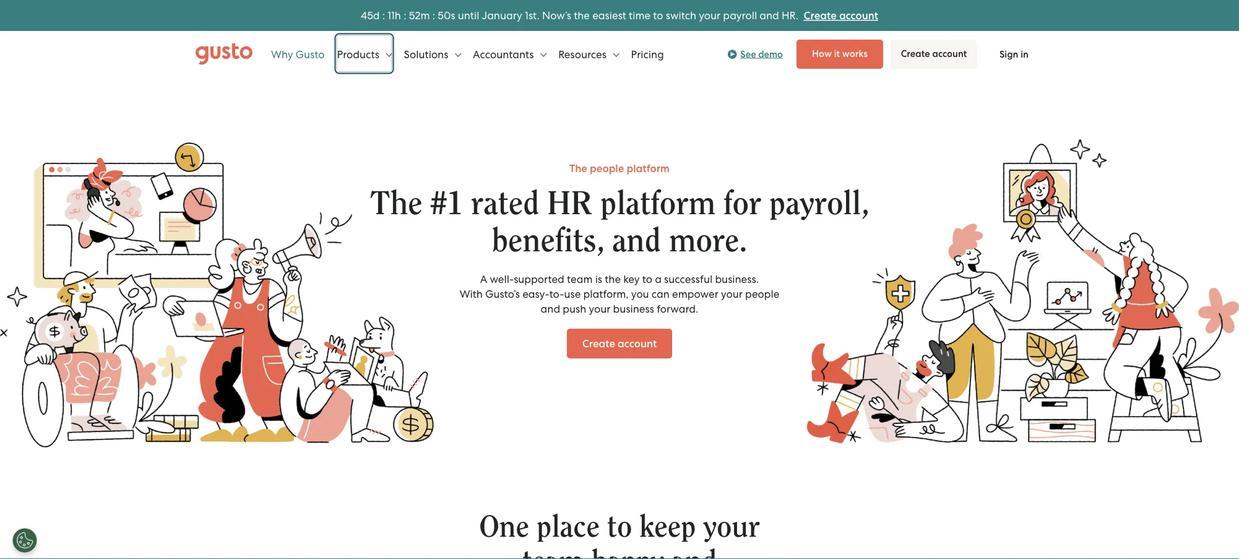 Task type: describe. For each thing, give the bounding box(es) containing it.
time
[[629, 9, 651, 22]]

2 horizontal spatial create account link
[[891, 40, 977, 69]]

1 5 from the left
[[367, 9, 373, 22]]

resources button
[[558, 36, 620, 73]]

1st.
[[525, 9, 540, 22]]

h :
[[395, 9, 406, 22]]

2 1 from the left
[[391, 9, 395, 22]]

why
[[271, 48, 293, 60]]

and inside the #1 rated hr platform for payroll, benefits, and more.
[[612, 224, 661, 257]]

create account inside the #1 rated hr platform for payroll, benefits, and more. main content
[[582, 337, 657, 350]]

and inside the 4 5 d : 1 1 h : 5 2 m : 5 0 s until january 1st. now's the easiest time to switch your payroll and hr. create account
[[760, 9, 779, 22]]

more.
[[669, 224, 747, 257]]

payroll,
[[769, 187, 869, 220]]

can
[[652, 288, 670, 300]]

1 horizontal spatial account
[[839, 9, 878, 22]]

one place to keep your team happy an
[[479, 512, 760, 559]]

demo
[[758, 49, 783, 60]]

a well-supported team is the key to a successful business. with gusto's easy-to-use platform, you can empower your people and push your business forward.
[[460, 273, 780, 315]]

how it works link
[[797, 40, 883, 69]]

see demo link
[[727, 47, 783, 62]]

the inside a well-supported team is the key to a successful business. with gusto's easy-to-use platform, you can empower your people and push your business forward.
[[605, 273, 621, 285]]

0 vertical spatial create
[[804, 9, 837, 22]]

platform inside the #1 rated hr platform for payroll, benefits, and more.
[[601, 187, 716, 220]]

to inside a well-supported team is the key to a successful business. with gusto's easy-to-use platform, you can empower your people and push your business forward.
[[642, 273, 652, 285]]

works
[[842, 48, 868, 59]]

switch
[[666, 9, 696, 22]]

your inside the 4 5 d : 1 1 h : 5 2 m : 5 0 s until january 1st. now's the easiest time to switch your payroll and hr. create account
[[699, 9, 721, 22]]

it
[[834, 48, 840, 59]]

to inside one place to keep your team happy an
[[607, 512, 632, 543]]

s
[[451, 9, 455, 22]]

create account inside the main "element"
[[901, 48, 967, 59]]

well-
[[490, 273, 514, 285]]

solutions button
[[404, 36, 462, 73]]

resources
[[558, 48, 609, 60]]

create inside the main "element"
[[901, 48, 930, 59]]

how it works
[[812, 48, 868, 59]]

key
[[624, 273, 640, 285]]

4
[[361, 9, 367, 22]]

to-
[[549, 288, 564, 300]]

0
[[444, 9, 451, 22]]

m :
[[421, 9, 435, 22]]

push
[[563, 303, 586, 315]]

forward.
[[657, 303, 699, 315]]

accountants
[[473, 48, 537, 60]]

products button
[[337, 36, 393, 73]]

for
[[724, 187, 761, 220]]

a
[[655, 273, 662, 285]]

january
[[482, 9, 522, 22]]

online payroll services, hr, and benefits | gusto image
[[196, 43, 253, 65]]

create inside the #1 rated hr platform for payroll, benefits, and more. main content
[[582, 337, 615, 350]]

sign
[[1000, 49, 1019, 60]]

why gusto link
[[271, 36, 325, 73]]

sign in link
[[985, 40, 1044, 68]]

2
[[415, 9, 421, 22]]

tiny image
[[731, 52, 735, 56]]

business.
[[715, 273, 759, 285]]

hr
[[547, 187, 593, 220]]

pricing
[[631, 48, 664, 60]]

the for the #1 rated hr platform for payroll, benefits, and more.
[[370, 187, 423, 220]]

people inside a well-supported team is the key to a successful business. with gusto's easy-to-use platform, you can empower your people and push your business forward.
[[745, 288, 780, 300]]

easiest
[[593, 9, 626, 22]]



Task type: vqa. For each thing, say whether or not it's contained in the screenshot.
The Custom
no



Task type: locate. For each thing, give the bounding box(es) containing it.
1 vertical spatial to
[[642, 273, 652, 285]]

0 horizontal spatial people
[[590, 162, 624, 175]]

your
[[699, 9, 721, 22], [721, 288, 743, 300], [589, 303, 611, 315], [704, 512, 760, 543]]

1 vertical spatial team
[[522, 547, 584, 559]]

hr.
[[782, 9, 799, 22]]

your inside one place to keep your team happy an
[[704, 512, 760, 543]]

create account link
[[804, 9, 878, 22], [891, 40, 977, 69], [567, 329, 672, 358]]

1 vertical spatial platform
[[601, 187, 716, 220]]

the inside the #1 rated hr platform for payroll, benefits, and more.
[[370, 187, 423, 220]]

2 vertical spatial create account link
[[567, 329, 672, 358]]

create right hr.
[[804, 9, 837, 22]]

to up happy at bottom
[[607, 512, 632, 543]]

products
[[337, 48, 382, 60]]

1 horizontal spatial create
[[804, 9, 837, 22]]

gusto's
[[485, 288, 520, 300]]

team inside one place to keep your team happy an
[[522, 547, 584, 559]]

the left #1
[[370, 187, 423, 220]]

the people platform
[[570, 162, 670, 175]]

benefits,
[[492, 224, 604, 257]]

2 vertical spatial account
[[618, 337, 657, 350]]

platform down "the people platform"
[[601, 187, 716, 220]]

people
[[590, 162, 624, 175], [745, 288, 780, 300]]

the for the people platform
[[570, 162, 587, 175]]

rated
[[471, 187, 539, 220]]

0 horizontal spatial 5
[[367, 9, 373, 22]]

the right is
[[605, 273, 621, 285]]

people up 'hr'
[[590, 162, 624, 175]]

and up "key"
[[612, 224, 661, 257]]

to left a
[[642, 273, 652, 285]]

the #1 rated hr platform for payroll, benefits, and more.
[[370, 187, 869, 257]]

1 horizontal spatial and
[[612, 224, 661, 257]]

the #1 rated hr platform for payroll, benefits, and more. main content
[[0, 77, 1239, 559]]

0 horizontal spatial and
[[541, 303, 560, 315]]

account left sign
[[933, 48, 967, 59]]

with
[[460, 288, 483, 300]]

0 vertical spatial people
[[590, 162, 624, 175]]

platform,
[[583, 288, 629, 300]]

4 5 d : 1 1 h : 5 2 m : 5 0 s until january 1st. now's the easiest time to switch your payroll and hr. create account
[[361, 9, 878, 22]]

now's
[[542, 9, 571, 22]]

d :
[[373, 9, 385, 22]]

1 vertical spatial create account
[[582, 337, 657, 350]]

1 1 from the left
[[388, 9, 391, 22]]

1 vertical spatial and
[[612, 224, 661, 257]]

one
[[479, 512, 529, 543]]

create down push
[[582, 337, 615, 350]]

empower
[[672, 288, 719, 300]]

2 5 from the left
[[409, 9, 415, 22]]

see
[[741, 49, 756, 60]]

team up use
[[567, 273, 593, 285]]

is
[[595, 273, 602, 285]]

team down place
[[522, 547, 584, 559]]

in
[[1021, 49, 1029, 60]]

2 vertical spatial to
[[607, 512, 632, 543]]

1 horizontal spatial create account link
[[804, 9, 878, 22]]

5 right h :
[[409, 9, 415, 22]]

0 vertical spatial the
[[574, 9, 590, 22]]

0 horizontal spatial the
[[370, 187, 423, 220]]

5
[[367, 9, 373, 22], [409, 9, 415, 22], [438, 9, 444, 22]]

0 vertical spatial create account link
[[804, 9, 878, 22]]

create account
[[901, 48, 967, 59], [582, 337, 657, 350]]

you
[[631, 288, 649, 300]]

payroll
[[723, 9, 757, 22]]

see demo
[[741, 49, 783, 60]]

and left hr.
[[760, 9, 779, 22]]

team
[[567, 273, 593, 285], [522, 547, 584, 559]]

5 left h :
[[367, 9, 373, 22]]

the
[[570, 162, 587, 175], [370, 187, 423, 220]]

sign in
[[1000, 49, 1029, 60]]

0 horizontal spatial to
[[607, 512, 632, 543]]

solutions
[[404, 48, 451, 60]]

1 vertical spatial people
[[745, 288, 780, 300]]

0 vertical spatial the
[[570, 162, 587, 175]]

how
[[812, 48, 832, 59]]

0 vertical spatial to
[[653, 9, 663, 22]]

place
[[537, 512, 600, 543]]

create right the works
[[901, 48, 930, 59]]

2 horizontal spatial create
[[901, 48, 930, 59]]

account
[[839, 9, 878, 22], [933, 48, 967, 59], [618, 337, 657, 350]]

the up 'hr'
[[570, 162, 587, 175]]

1 horizontal spatial 5
[[409, 9, 415, 22]]

account up the works
[[839, 9, 878, 22]]

the right now's on the top left of page
[[574, 9, 590, 22]]

1 horizontal spatial people
[[745, 288, 780, 300]]

successful
[[664, 273, 713, 285]]

accountants button
[[473, 36, 547, 73]]

and inside a well-supported team is the key to a successful business. with gusto's easy-to-use platform, you can empower your people and push your business forward.
[[541, 303, 560, 315]]

0 vertical spatial create account
[[901, 48, 967, 59]]

2 vertical spatial create
[[582, 337, 615, 350]]

2 vertical spatial and
[[541, 303, 560, 315]]

until
[[458, 9, 479, 22]]

gusto
[[296, 48, 325, 60]]

create account link inside the #1 rated hr platform for payroll, benefits, and more. main content
[[567, 329, 672, 358]]

happy
[[591, 547, 665, 559]]

2 horizontal spatial and
[[760, 9, 779, 22]]

keep
[[640, 512, 696, 543]]

1 horizontal spatial the
[[570, 162, 587, 175]]

0 vertical spatial account
[[839, 9, 878, 22]]

and
[[760, 9, 779, 22], [612, 224, 661, 257], [541, 303, 560, 315]]

platform up the #1 rated hr platform for payroll, benefits, and more.
[[627, 162, 670, 175]]

5 left s
[[438, 9, 444, 22]]

0 horizontal spatial create account
[[582, 337, 657, 350]]

2 horizontal spatial account
[[933, 48, 967, 59]]

the
[[574, 9, 590, 22], [605, 273, 621, 285]]

people down business.
[[745, 288, 780, 300]]

platform
[[627, 162, 670, 175], [601, 187, 716, 220]]

a
[[480, 273, 487, 285]]

to
[[653, 9, 663, 22], [642, 273, 652, 285], [607, 512, 632, 543]]

1 vertical spatial the
[[370, 187, 423, 220]]

1
[[388, 9, 391, 22], [391, 9, 395, 22]]

use
[[564, 288, 581, 300]]

0 horizontal spatial create
[[582, 337, 615, 350]]

1 horizontal spatial to
[[642, 273, 652, 285]]

2 horizontal spatial 5
[[438, 9, 444, 22]]

1 vertical spatial create account link
[[891, 40, 977, 69]]

0 vertical spatial team
[[567, 273, 593, 285]]

main element
[[196, 36, 1044, 73]]

1 vertical spatial create
[[901, 48, 930, 59]]

0 horizontal spatial create account link
[[567, 329, 672, 358]]

account inside the #1 rated hr platform for payroll, benefits, and more. main content
[[618, 337, 657, 350]]

create
[[804, 9, 837, 22], [901, 48, 930, 59], [582, 337, 615, 350]]

supported
[[514, 273, 564, 285]]

3 5 from the left
[[438, 9, 444, 22]]

easy-
[[523, 288, 549, 300]]

1 horizontal spatial create account
[[901, 48, 967, 59]]

0 vertical spatial platform
[[627, 162, 670, 175]]

0 vertical spatial and
[[760, 9, 779, 22]]

1 horizontal spatial the
[[605, 273, 621, 285]]

to inside the 4 5 d : 1 1 h : 5 2 m : 5 0 s until january 1st. now's the easiest time to switch your payroll and hr. create account
[[653, 9, 663, 22]]

#1
[[431, 187, 463, 220]]

the inside the 4 5 d : 1 1 h : 5 2 m : 5 0 s until january 1st. now's the easiest time to switch your payroll and hr. create account
[[574, 9, 590, 22]]

0 horizontal spatial account
[[618, 337, 657, 350]]

0 horizontal spatial the
[[574, 9, 590, 22]]

account down business
[[618, 337, 657, 350]]

why gusto
[[271, 48, 325, 60]]

and down to- at the left of the page
[[541, 303, 560, 315]]

2 horizontal spatial to
[[653, 9, 663, 22]]

1 vertical spatial the
[[605, 273, 621, 285]]

to right time
[[653, 9, 663, 22]]

team inside a well-supported team is the key to a successful business. with gusto's easy-to-use platform, you can empower your people and push your business forward.
[[567, 273, 593, 285]]

pricing link
[[631, 36, 664, 73]]

business
[[613, 303, 654, 315]]

account inside the main "element"
[[933, 48, 967, 59]]

1 vertical spatial account
[[933, 48, 967, 59]]



